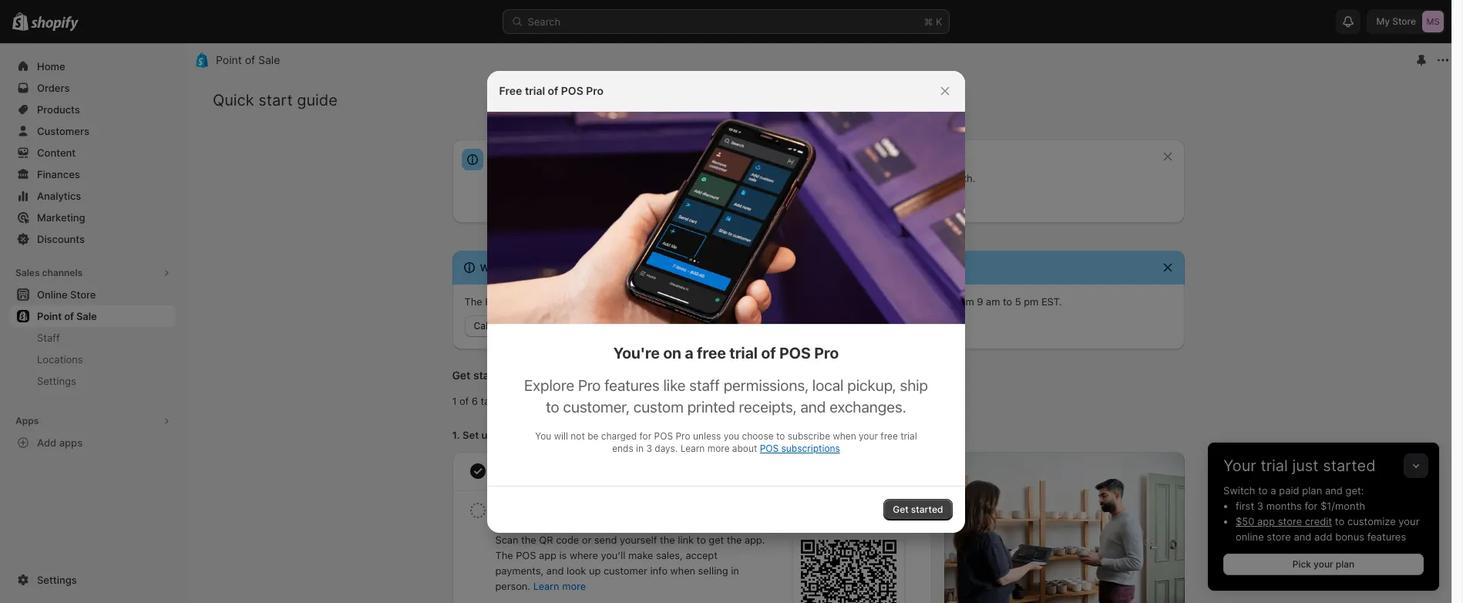 Task type: vqa. For each thing, say whether or not it's contained in the screenshot.
Search collections text field
no



Task type: locate. For each thing, give the bounding box(es) containing it.
trial inside free trial of pos pro dialog
[[525, 84, 545, 97]]

features
[[1368, 531, 1407, 543]]

apps button
[[9, 410, 176, 432]]

sale up quick start guide
[[258, 53, 280, 66]]

1 horizontal spatial started
[[1323, 457, 1376, 475]]

of inside dialog
[[548, 84, 559, 97]]

0 vertical spatial point
[[216, 53, 242, 66]]

icon for point of sale image
[[194, 52, 210, 68]]

of
[[245, 53, 255, 66], [548, 84, 559, 97], [64, 310, 74, 322]]

0 horizontal spatial point of sale link
[[9, 305, 176, 327]]

sale
[[258, 53, 280, 66], [76, 310, 97, 322]]

your
[[1399, 515, 1420, 527], [1314, 558, 1334, 570]]

point of sale
[[216, 53, 280, 66], [37, 310, 97, 322]]

store
[[1278, 515, 1303, 527], [1267, 531, 1291, 543]]

to
[[1259, 484, 1268, 497], [1335, 515, 1345, 527]]

to left a
[[1259, 484, 1268, 497]]

to inside to customize your online store and add bonus features
[[1335, 515, 1345, 527]]

trial right free
[[525, 84, 545, 97]]

0 vertical spatial trial
[[525, 84, 545, 97]]

0 vertical spatial to
[[1259, 484, 1268, 497]]

0 vertical spatial settings
[[37, 375, 76, 387]]

free
[[499, 84, 522, 97]]

1 horizontal spatial sale
[[258, 53, 280, 66]]

first 3 months for $1/month
[[1236, 500, 1366, 512]]

point of sale up the staff
[[37, 310, 97, 322]]

trial up a
[[1261, 457, 1288, 475]]

and
[[1325, 484, 1343, 497], [1294, 531, 1312, 543]]

1 vertical spatial point
[[37, 310, 62, 322]]

0 vertical spatial your
[[1399, 515, 1420, 527]]

1 horizontal spatial trial
[[1261, 457, 1288, 475]]

point
[[216, 53, 242, 66], [37, 310, 62, 322]]

your trial just started button
[[1208, 443, 1440, 475]]

point of sale link up "quick" at the left top of page
[[216, 53, 280, 66]]

0 horizontal spatial started
[[911, 503, 943, 515]]

1 vertical spatial started
[[911, 503, 943, 515]]

sale up "staff" link at bottom left
[[76, 310, 97, 322]]

free trial of pos pro
[[499, 84, 604, 97]]

point of sale up "quick" at the left top of page
[[216, 53, 280, 66]]

1 vertical spatial of
[[548, 84, 559, 97]]

plan down bonus
[[1336, 558, 1355, 570]]

and left add
[[1294, 531, 1312, 543]]

$50 app store credit
[[1236, 515, 1333, 527]]

k
[[936, 15, 943, 28]]

0 horizontal spatial your
[[1314, 558, 1334, 570]]

2 settings from the top
[[37, 574, 77, 586]]

staff link
[[9, 327, 176, 349]]

months
[[1267, 500, 1302, 512]]

0 vertical spatial point of sale link
[[216, 53, 280, 66]]

settings
[[37, 375, 76, 387], [37, 574, 77, 586]]

1 vertical spatial trial
[[1261, 457, 1288, 475]]

1 horizontal spatial plan
[[1336, 558, 1355, 570]]

0 vertical spatial settings link
[[9, 370, 176, 392]]

0 vertical spatial and
[[1325, 484, 1343, 497]]

0 horizontal spatial point of sale
[[37, 310, 97, 322]]

just
[[1293, 457, 1319, 475]]

1 vertical spatial your
[[1314, 558, 1334, 570]]

0 vertical spatial started
[[1323, 457, 1376, 475]]

of up "quick" at the left top of page
[[245, 53, 255, 66]]

switch
[[1224, 484, 1256, 497]]

0 horizontal spatial plan
[[1303, 484, 1323, 497]]

1 vertical spatial store
[[1267, 531, 1291, 543]]

0 horizontal spatial and
[[1294, 531, 1312, 543]]

of left the pos
[[548, 84, 559, 97]]

0 vertical spatial plan
[[1303, 484, 1323, 497]]

discounts
[[37, 233, 85, 245]]

get started button
[[884, 499, 953, 520]]

app
[[1258, 515, 1276, 527]]

first
[[1236, 500, 1255, 512]]

add
[[1315, 531, 1333, 543]]

1 horizontal spatial to
[[1335, 515, 1345, 527]]

and up $1/month
[[1325, 484, 1343, 497]]

sales
[[15, 267, 40, 278]]

store down "$50 app store credit"
[[1267, 531, 1291, 543]]

1 horizontal spatial point of sale
[[216, 53, 280, 66]]

point up the staff
[[37, 310, 62, 322]]

started
[[1323, 457, 1376, 475], [911, 503, 943, 515]]

store down months
[[1278, 515, 1303, 527]]

staff
[[37, 332, 60, 344]]

0 horizontal spatial of
[[64, 310, 74, 322]]

1 horizontal spatial your
[[1399, 515, 1420, 527]]

start
[[259, 91, 293, 109]]

your right pick
[[1314, 558, 1334, 570]]

1 settings link from the top
[[9, 370, 176, 392]]

plan up for
[[1303, 484, 1323, 497]]

pick your plan
[[1293, 558, 1355, 570]]

2 horizontal spatial of
[[548, 84, 559, 97]]

settings link
[[9, 370, 176, 392], [9, 569, 176, 591]]

1 vertical spatial point of sale
[[37, 310, 97, 322]]

1 vertical spatial to
[[1335, 515, 1345, 527]]

shopify image
[[31, 16, 79, 31]]

trial for your
[[1261, 457, 1288, 475]]

point right icon for point of sale
[[216, 53, 242, 66]]

add apps
[[37, 436, 83, 449]]

quick
[[213, 91, 254, 109]]

0 vertical spatial of
[[245, 53, 255, 66]]

trial
[[525, 84, 545, 97], [1261, 457, 1288, 475]]

$50 app store credit link
[[1236, 515, 1333, 527]]

$1/month
[[1321, 500, 1366, 512]]

pro
[[586, 84, 604, 97]]

started right get
[[911, 503, 943, 515]]

1 vertical spatial sale
[[76, 310, 97, 322]]

0 horizontal spatial to
[[1259, 484, 1268, 497]]

1 vertical spatial and
[[1294, 531, 1312, 543]]

1 vertical spatial settings
[[37, 574, 77, 586]]

0 horizontal spatial trial
[[525, 84, 545, 97]]

1 horizontal spatial of
[[245, 53, 255, 66]]

to down $1/month
[[1335, 515, 1345, 527]]

a
[[1271, 484, 1277, 497]]

your inside to customize your online store and add bonus features
[[1399, 515, 1420, 527]]

plan
[[1303, 484, 1323, 497], [1336, 558, 1355, 570]]

1 horizontal spatial and
[[1325, 484, 1343, 497]]

credit
[[1305, 515, 1333, 527]]

for
[[1305, 500, 1318, 512]]

and inside to customize your online store and add bonus features
[[1294, 531, 1312, 543]]

3
[[1258, 500, 1264, 512]]

trial inside your trial just started dropdown button
[[1261, 457, 1288, 475]]

2 vertical spatial of
[[64, 310, 74, 322]]

1 vertical spatial settings link
[[9, 569, 176, 591]]

your up features
[[1399, 515, 1420, 527]]

point of sale link down sales channels button
[[9, 305, 176, 327]]

of up "staff" link at bottom left
[[64, 310, 74, 322]]

pick your plan link
[[1224, 554, 1424, 575]]

started up 'get:'
[[1323, 457, 1376, 475]]

point of sale link
[[216, 53, 280, 66], [9, 305, 176, 327]]



Task type: describe. For each thing, give the bounding box(es) containing it.
bonus
[[1336, 531, 1365, 543]]

quick start guide
[[213, 91, 338, 109]]

home
[[37, 60, 65, 72]]

2 settings link from the top
[[9, 569, 176, 591]]

trial for free
[[525, 84, 545, 97]]

add apps button
[[9, 432, 176, 453]]

your
[[1224, 457, 1257, 475]]

sales channels button
[[9, 262, 176, 284]]

1 horizontal spatial point of sale link
[[216, 53, 280, 66]]

paid
[[1279, 484, 1300, 497]]

pick
[[1293, 558, 1312, 570]]

and for store
[[1294, 531, 1312, 543]]

to customize your online store and add bonus features
[[1236, 515, 1420, 543]]

pos
[[561, 84, 584, 97]]

home link
[[9, 56, 176, 77]]

0 vertical spatial point of sale
[[216, 53, 280, 66]]

free trial of pos pro dialog
[[0, 71, 1452, 532]]

locations link
[[9, 349, 176, 370]]

discounts link
[[9, 228, 176, 250]]

0 horizontal spatial point
[[37, 310, 62, 322]]

online
[[1236, 531, 1264, 543]]

$50
[[1236, 515, 1255, 527]]

guide
[[297, 91, 338, 109]]

your trial just started
[[1224, 457, 1376, 475]]

switch to a paid plan and get:
[[1224, 484, 1364, 497]]

and for plan
[[1325, 484, 1343, 497]]

channels
[[42, 267, 83, 278]]

get:
[[1346, 484, 1364, 497]]

0 horizontal spatial sale
[[76, 310, 97, 322]]

started inside button
[[911, 503, 943, 515]]

started inside dropdown button
[[1323, 457, 1376, 475]]

customize
[[1348, 515, 1396, 527]]

get
[[893, 503, 909, 515]]

add
[[37, 436, 56, 449]]

apps
[[59, 436, 83, 449]]

1 settings from the top
[[37, 375, 76, 387]]

your inside pick your plan link
[[1314, 558, 1334, 570]]

⌘
[[924, 15, 933, 28]]

⌘ k
[[924, 15, 943, 28]]

apps
[[15, 415, 39, 426]]

search
[[528, 15, 561, 28]]

1 vertical spatial plan
[[1336, 558, 1355, 570]]

your trial just started element
[[1208, 483, 1440, 591]]

0 vertical spatial sale
[[258, 53, 280, 66]]

get started
[[893, 503, 943, 515]]

1 vertical spatial point of sale link
[[9, 305, 176, 327]]

store inside to customize your online store and add bonus features
[[1267, 531, 1291, 543]]

0 vertical spatial store
[[1278, 515, 1303, 527]]

1 horizontal spatial point
[[216, 53, 242, 66]]

sales channels
[[15, 267, 83, 278]]

locations
[[37, 353, 83, 366]]



